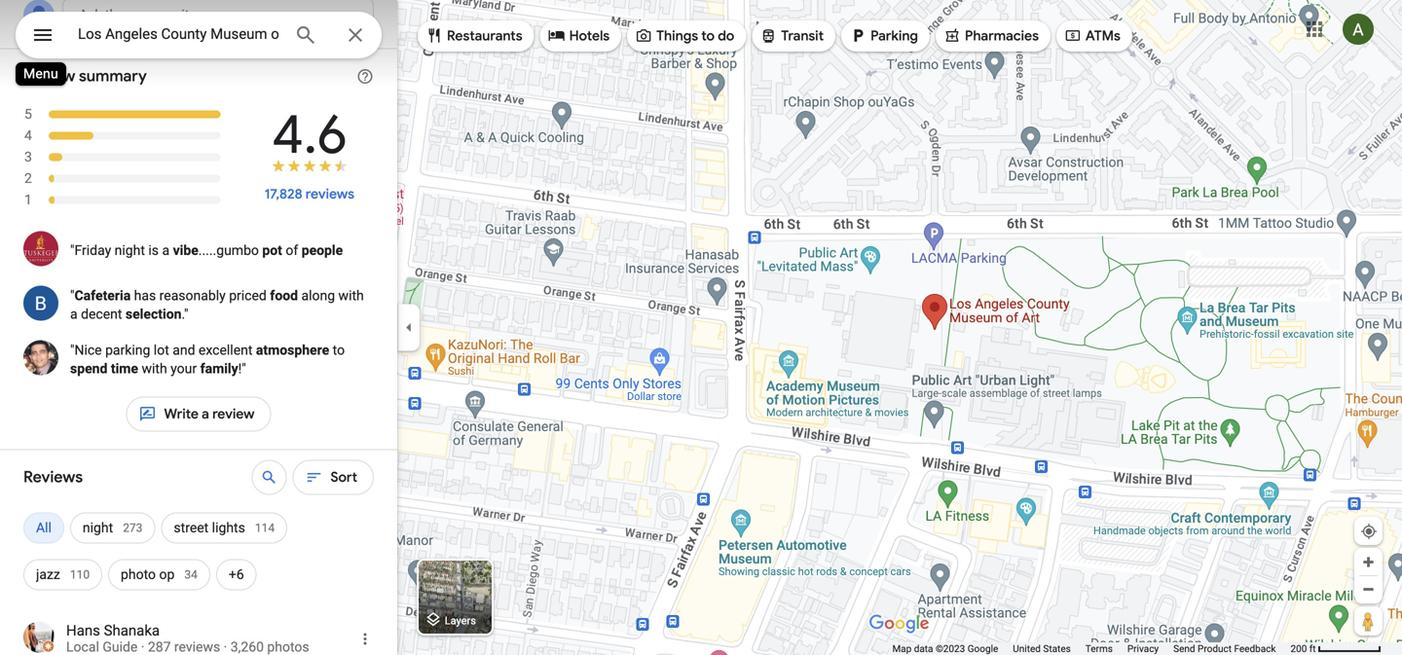 Task type: locate. For each thing, give the bounding box(es) containing it.
zoom in image
[[1361, 555, 1376, 570]]

night left the is
[[115, 242, 145, 259]]

jazz, mentioned in 110 reviews radio
[[23, 552, 102, 598]]

none text field containing "nice parking lot and excellent
[[70, 341, 374, 378]]

a right the write
[[202, 406, 209, 423]]

states
[[1043, 643, 1071, 655]]

None text field
[[70, 341, 374, 378]]

200 ft
[[1291, 643, 1316, 655]]

photo
[[121, 567, 156, 583]]

street lights 114
[[174, 520, 275, 536]]

send product feedback button
[[1174, 643, 1276, 655]]

1 vertical spatial with
[[142, 361, 167, 377]]

1 horizontal spatial to
[[701, 27, 715, 45]]

 parking
[[849, 25, 918, 46]]

1 horizontal spatial with
[[338, 288, 364, 304]]

to
[[701, 27, 715, 45], [333, 342, 345, 358]]

none field inside los angeles county museum of art field
[[78, 22, 278, 46]]

with inside "nice parking lot and excellent atmosphere to spend time with your family !"
[[142, 361, 167, 377]]

data
[[914, 643, 933, 655]]

actions for hans shanaka's review image
[[356, 630, 374, 648]]

parking
[[105, 342, 150, 358]]

1 horizontal spatial a
[[162, 242, 170, 259]]

photo op 34
[[121, 567, 197, 583]]

with down lot
[[142, 361, 167, 377]]

photo of hans shanaka image
[[23, 622, 55, 653]]

5 stars, 13,105 reviews image
[[23, 104, 223, 125]]

1 vertical spatial night
[[83, 520, 113, 536]]

hans shanaka
[[66, 622, 160, 639]]

night left 273
[[83, 520, 113, 536]]

2 horizontal spatial a
[[202, 406, 209, 423]]

with inside along with a decent
[[338, 288, 364, 304]]

summary
[[79, 66, 147, 86]]

None field
[[78, 22, 278, 46]]

send
[[1174, 643, 1195, 655]]

atms
[[1086, 27, 1121, 45]]

feedback
[[1234, 643, 1276, 655]]

4.6
[[272, 100, 347, 169]]

a right the is
[[162, 242, 170, 259]]

sort image
[[305, 469, 323, 486]]

street lights, mentioned in 114 reviews radio
[[161, 505, 287, 552]]

united
[[1013, 643, 1041, 655]]

to left do in the top right of the page
[[701, 27, 715, 45]]

0 vertical spatial to
[[701, 27, 715, 45]]

!"
[[238, 361, 246, 377]]

united states button
[[1013, 643, 1071, 655]]

photo op, mentioned in 34 reviews radio
[[108, 552, 210, 598]]

along with a decent
[[70, 288, 364, 322]]

4
[[24, 128, 32, 144]]

footer
[[892, 643, 1291, 655]]

1 vertical spatial to
[[333, 342, 345, 358]]

excellent
[[199, 342, 253, 358]]

zoom out image
[[1361, 582, 1376, 597]]

pharmacies
[[965, 27, 1039, 45]]

17,828 reviews button
[[245, 171, 374, 218]]

send product feedback
[[1174, 643, 1276, 655]]

" cafeteria has reasonably priced food
[[70, 288, 298, 304]]

write
[[164, 406, 199, 423]]

17,828
[[264, 185, 302, 203]]

food
[[270, 288, 298, 304]]

people
[[302, 242, 343, 259]]

show street view coverage image
[[1354, 607, 1383, 636]]

along
[[301, 288, 335, 304]]

1 vertical spatial a
[[70, 306, 78, 322]]

"
[[70, 288, 74, 304]]

review
[[212, 406, 255, 423]]

reviews
[[23, 467, 83, 487]]

4 stars, 3,256 reviews image
[[23, 125, 222, 147]]

footer containing map data ©2023 google
[[892, 643, 1291, 655]]


[[1064, 25, 1082, 46]]

 button
[[16, 12, 70, 62]]

0 horizontal spatial to
[[333, 342, 345, 358]]

 hotels
[[548, 25, 610, 46]]

decent
[[81, 306, 122, 322]]

of
[[286, 242, 298, 259]]

a down "
[[70, 306, 78, 322]]

a
[[162, 242, 170, 259], [70, 306, 78, 322], [202, 406, 209, 423]]

night
[[115, 242, 145, 259], [83, 520, 113, 536]]

to inside "nice parking lot and excellent atmosphere to spend time with your family !"
[[333, 342, 345, 358]]

a inside along with a decent
[[70, 306, 78, 322]]

2 stars, 268 reviews image
[[23, 168, 222, 189]]


[[760, 25, 777, 46]]

0 horizontal spatial night
[[83, 520, 113, 536]]

.....gumbo
[[198, 242, 259, 259]]

none text field inside google maps element
[[70, 341, 374, 378]]

114
[[255, 521, 275, 535]]

0 vertical spatial night
[[115, 242, 145, 259]]

reasonably
[[159, 288, 226, 304]]

write a review
[[164, 406, 255, 423]]

map
[[892, 643, 912, 655]]

273
[[123, 521, 143, 535]]

5
[[24, 106, 32, 122]]

with right along
[[338, 288, 364, 304]]

restaurants
[[447, 27, 523, 45]]

None text field
[[62, 0, 374, 33], [70, 241, 343, 260], [70, 287, 374, 324], [62, 0, 374, 33], [70, 241, 343, 260], [70, 287, 374, 324]]

2 vertical spatial a
[[202, 406, 209, 423]]

0 horizontal spatial a
[[70, 306, 78, 322]]

0 vertical spatial with
[[338, 288, 364, 304]]

to right atmosphere
[[333, 342, 345, 358]]

0 horizontal spatial with
[[142, 361, 167, 377]]

 search field
[[16, 12, 382, 62]]

jazz 110
[[36, 567, 90, 583]]

layers
[[445, 615, 476, 627]]

All reviews radio
[[23, 505, 64, 552]]

hotels
[[569, 27, 610, 45]]

3 stars, 908 reviews image
[[23, 147, 222, 168]]


[[849, 25, 867, 46]]

street
[[174, 520, 209, 536]]

lights
[[212, 520, 245, 536]]

1 horizontal spatial night
[[115, 242, 145, 259]]

all
[[36, 520, 52, 536]]



Task type: describe. For each thing, give the bounding box(es) containing it.
terms
[[1085, 643, 1113, 655]]

shanaka
[[104, 622, 160, 639]]

 restaurants
[[426, 25, 523, 46]]

review
[[23, 66, 75, 86]]

family
[[200, 361, 238, 377]]

Los Angeles County Museum of Art field
[[16, 12, 382, 58]]

your
[[171, 361, 197, 377]]

search reviews image
[[260, 469, 278, 486]]

and
[[173, 342, 195, 358]]

1 stars, 291 reviews image
[[23, 189, 222, 211]]

spend
[[70, 361, 107, 377]]

 things to do
[[635, 25, 734, 46]]

"nice
[[70, 342, 102, 358]]

google
[[968, 643, 998, 655]]

 atms
[[1064, 25, 1121, 46]]

sort
[[331, 469, 357, 486]]


[[31, 21, 55, 49]]

3
[[24, 149, 32, 165]]

"nice parking lot and excellent atmosphere to spend time with your family !"
[[70, 342, 345, 377]]

1
[[24, 192, 32, 208]]

selection
[[126, 306, 182, 322]]

200 ft button
[[1291, 643, 1382, 655]]

night inside radio
[[83, 520, 113, 536]]

night, mentioned in 273 reviews radio
[[70, 505, 155, 552]]

transit
[[781, 27, 824, 45]]

hans
[[66, 622, 100, 639]]

vibe
[[173, 242, 198, 259]]

lot
[[154, 342, 169, 358]]

time
[[111, 361, 138, 377]]

map data ©2023 google
[[892, 643, 998, 655]]

to inside  things to do
[[701, 27, 715, 45]]

review summary
[[23, 66, 147, 86]]


[[635, 25, 653, 46]]

"friday night is a vibe .....gumbo pot of people
[[70, 242, 343, 259]]

17,828 reviews
[[264, 185, 354, 203]]

 pharmacies
[[944, 25, 1039, 46]]

cafeteria
[[74, 288, 131, 304]]


[[944, 25, 961, 46]]

has
[[134, 288, 156, 304]]

op
[[159, 567, 175, 583]]

jazz
[[36, 567, 60, 583]]

selection ."
[[126, 306, 188, 322]]

sort button
[[293, 454, 374, 501]]

write a review button
[[126, 391, 271, 438]]


[[426, 25, 443, 46]]

night 273
[[83, 520, 143, 536]]

hans shanaka button
[[66, 622, 351, 655]]

a inside button
[[202, 406, 209, 423]]

200
[[1291, 643, 1307, 655]]

+6 button
[[216, 552, 257, 598]]

."
[[182, 306, 188, 322]]

©2023
[[936, 643, 965, 655]]

collapse side panel image
[[398, 317, 420, 338]]

is
[[148, 242, 159, 259]]

refine reviews option group
[[23, 505, 374, 598]]

"friday
[[70, 242, 111, 259]]

show your location image
[[1360, 523, 1378, 540]]

priced
[[229, 288, 267, 304]]

4.6 stars image
[[245, 158, 374, 177]]

0 vertical spatial a
[[162, 242, 170, 259]]

do
[[718, 27, 734, 45]]

google maps element
[[0, 0, 1402, 655]]

110
[[70, 568, 90, 582]]

write a review image
[[139, 406, 156, 423]]

34
[[184, 568, 197, 582]]

privacy button
[[1127, 643, 1159, 655]]

+6
[[229, 567, 244, 583]]

parking
[[871, 27, 918, 45]]


[[548, 25, 565, 46]]

ft
[[1309, 643, 1316, 655]]

2
[[24, 170, 32, 186]]

more information about the review summary image
[[356, 68, 374, 85]]

product
[[1198, 643, 1232, 655]]

reviews
[[306, 185, 354, 203]]

footer inside google maps element
[[892, 643, 1291, 655]]

 transit
[[760, 25, 824, 46]]

privacy
[[1127, 643, 1159, 655]]

things
[[656, 27, 698, 45]]

united states
[[1013, 643, 1071, 655]]

google account: angela cha  
(angela.cha@adept.ai) image
[[1343, 14, 1374, 45]]

atmosphere
[[256, 342, 329, 358]]



Task type: vqa. For each thing, say whether or not it's contained in the screenshot.
to
yes



